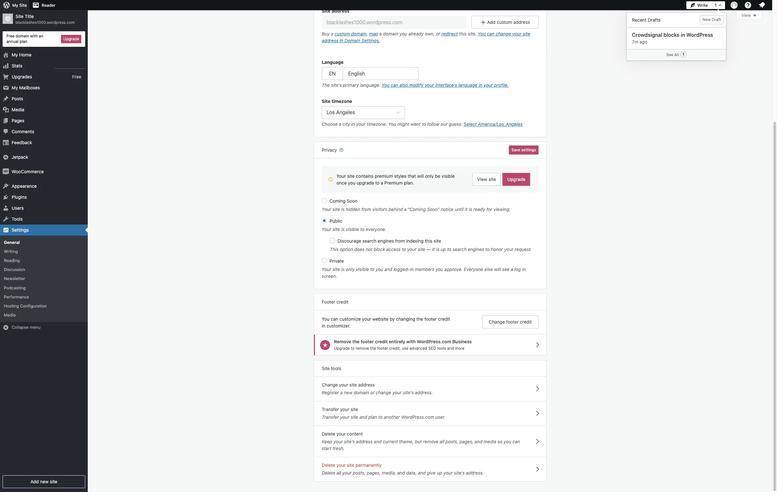 Task type: locate. For each thing, give the bounding box(es) containing it.
my left reader link
[[12, 3, 18, 8]]

1 vertical spatial the
[[353, 339, 360, 345]]

view inside view button
[[742, 13, 752, 18]]

settings link
[[0, 225, 88, 236]]

ready
[[474, 207, 486, 212]]

buy a custom domain , map a domain you already own, or redirect this site.
[[322, 31, 477, 36]]

a right map link
[[380, 31, 382, 36]]

0 vertical spatial pages,
[[460, 439, 474, 445]]

0 vertical spatial custom
[[497, 19, 513, 25]]

site's down content
[[344, 439, 355, 445]]

1 horizontal spatial change
[[489, 320, 505, 325]]

visitors
[[373, 207, 388, 212]]

0 vertical spatial free
[[6, 34, 15, 38]]

my up posts on the left
[[12, 85, 18, 90]]

add
[[488, 19, 496, 25], [31, 479, 39, 485]]

0 horizontal spatial search
[[363, 238, 377, 244]]

my home link
[[0, 49, 88, 60]]

posts, inside delete your site permanently delete all your posts, pages, media, and data, and give up your site's address.
[[353, 471, 366, 476]]

1 vertical spatial media link
[[0, 311, 88, 320]]

media
[[12, 107, 24, 112], [4, 313, 16, 318]]

up right —
[[441, 247, 446, 252]]

can
[[487, 31, 495, 36], [391, 82, 399, 88], [331, 317, 339, 322], [513, 439, 520, 445]]

site inside your site is only visible to you and logged-in members you approve. everyone else will see a log in screen.
[[333, 267, 340, 272]]

my profile image
[[731, 2, 738, 9]]

block
[[374, 247, 385, 252]]

0 vertical spatial tools
[[438, 346, 447, 351]]

footer
[[425, 317, 437, 322], [507, 320, 519, 325], [361, 339, 374, 345], [377, 346, 388, 351]]

1 horizontal spatial engines
[[468, 247, 485, 252]]

all down fresh.
[[337, 471, 341, 476]]

the site's primary language. you can also modify your interface's language in your profile.
[[322, 82, 509, 88]]

it
[[465, 207, 468, 212], [433, 247, 435, 252]]

1 horizontal spatial tools
[[438, 346, 447, 351]]

main content
[[314, 0, 763, 482]]

site inside you can change your site address in domain settings.
[[523, 31, 531, 36]]

upgrade inside button
[[63, 36, 79, 41]]

0 vertical spatial the
[[417, 317, 424, 322]]

all inside delete your site permanently delete all your posts, pages, media, and data, and give up your site's address.
[[337, 471, 341, 476]]

0 vertical spatial visible
[[442, 174, 455, 179]]

0 vertical spatial posts,
[[446, 439, 459, 445]]

0 horizontal spatial pages,
[[367, 471, 381, 476]]

1 vertical spatial change
[[322, 382, 338, 388]]

and left plan
[[360, 415, 367, 420]]

to down remove
[[351, 346, 355, 351]]

1 horizontal spatial all
[[440, 439, 445, 445]]

2 delete from the top
[[322, 463, 336, 468]]

up inside delete your site permanently delete all your posts, pages, media, and data, and give up your site's address.
[[437, 471, 443, 476]]

in right the log at the bottom of page
[[522, 267, 526, 272]]

0 vertical spatial img image
[[3, 154, 9, 160]]

will left see
[[495, 267, 501, 272]]

or up transfer your site transfer your site and plan to another wordpress.com user.
[[371, 390, 375, 396]]

search up approve.
[[453, 247, 467, 252]]

1 horizontal spatial new
[[344, 390, 353, 396]]

0 horizontal spatial free
[[6, 34, 15, 38]]

0 horizontal spatial remove
[[356, 346, 369, 351]]

your site is only visible to you and logged-in members you approve. everyone else will see a log in screen.
[[322, 267, 526, 279]]

domain up plan
[[354, 390, 369, 396]]

1 vertical spatial wordpress.com
[[402, 415, 435, 420]]

members
[[415, 267, 435, 272]]

view up ready
[[478, 177, 488, 182]]

0 vertical spatial will
[[418, 174, 424, 179]]

with
[[30, 34, 38, 38], [407, 339, 416, 345]]

you right site.
[[478, 31, 486, 36]]

to inside your site is only visible to you and logged-in members you approve. everyone else will see a log in screen.
[[371, 267, 375, 272]]

to left honor at the right bottom
[[486, 247, 490, 252]]

collapse menu
[[12, 325, 41, 330]]

the right changing
[[417, 317, 424, 322]]

2 vertical spatial visible
[[356, 267, 369, 272]]

1 horizontal spatial from
[[396, 238, 405, 244]]

pages, left media
[[460, 439, 474, 445]]

is for your site is visible to everyone.
[[342, 227, 345, 232]]

site left timezone at the top of page
[[322, 99, 331, 104]]

will inside "your site contains premium styles that will only be visible once you upgrade to a premium plan."
[[418, 174, 424, 179]]

a down premium
[[381, 180, 383, 186]]

can up in customizer. at the left of page
[[331, 317, 339, 322]]

1 vertical spatial view
[[478, 177, 488, 182]]

change up transfer your site transfer your site and plan to another wordpress.com user.
[[376, 390, 392, 396]]

is down coming soon
[[342, 207, 345, 212]]

change
[[496, 31, 511, 36], [376, 390, 392, 396]]

your down "public"
[[322, 227, 332, 232]]

1 horizontal spatial custom
[[497, 19, 513, 25]]

from right "hidden"
[[362, 207, 371, 212]]

your site contains premium styles that will only be visible once you upgrade to a premium plan.
[[337, 174, 455, 186]]

you inside delete your content keep your site's address and current theme, but remove all posts, pages, and media so you can start fresh.
[[504, 439, 512, 445]]

upgrade
[[63, 36, 79, 41], [508, 177, 526, 182], [334, 346, 350, 351]]

my mailboxes
[[12, 85, 40, 90]]

upgrade for 'upgrade' link
[[508, 177, 526, 182]]

an
[[39, 34, 43, 38]]

or right own,
[[436, 31, 441, 36]]

wordpress.com inside transfer your site transfer your site and plan to another wordpress.com user.
[[402, 415, 435, 420]]

1 vertical spatial my
[[12, 52, 18, 57]]

advanced
[[410, 346, 428, 351]]

and left data,
[[398, 471, 405, 476]]

2 vertical spatial the
[[370, 346, 376, 351]]

this up —
[[425, 238, 433, 244]]

in inside crowdsignal blocks in wordpress 7m ago
[[681, 32, 686, 38]]

1 horizontal spatial posts,
[[446, 439, 459, 445]]

1 vertical spatial visible
[[346, 227, 359, 232]]

add inside add new site link
[[31, 479, 39, 485]]

up right give
[[437, 471, 443, 476]]

only left be on the top right
[[425, 174, 434, 179]]

0 vertical spatial new
[[344, 390, 353, 396]]

1 vertical spatial up
[[437, 471, 443, 476]]

1 vertical spatial custom
[[335, 31, 350, 36]]

the right remove
[[353, 339, 360, 345]]

domain down site address text box
[[383, 31, 399, 36]]

1 vertical spatial remove
[[423, 439, 439, 445]]

view inside view site "link"
[[478, 177, 488, 182]]

1 horizontal spatial upgrade
[[334, 346, 350, 351]]

0 vertical spatial engines
[[378, 238, 394, 244]]

0 horizontal spatial from
[[362, 207, 371, 212]]

settings
[[12, 227, 29, 233]]

to inside "your site contains premium styles that will only be visible once you upgrade to a premium plan."
[[376, 180, 380, 186]]

img image
[[3, 154, 9, 160], [3, 168, 9, 175]]

you down "block"
[[376, 267, 384, 272]]

and left media
[[475, 439, 483, 445]]

my home
[[12, 52, 32, 57]]

0 horizontal spatial or
[[371, 390, 375, 396]]

0 horizontal spatial view
[[478, 177, 488, 182]]

1 vertical spatial add
[[31, 479, 39, 485]]

add for add custom address
[[488, 19, 496, 25]]

free inside free domain with an annual plan
[[6, 34, 15, 38]]

is
[[342, 207, 345, 212], [469, 207, 473, 212], [342, 227, 345, 232], [436, 247, 440, 252], [342, 267, 345, 272]]

1 vertical spatial posts,
[[353, 471, 366, 476]]

site up buy
[[322, 8, 331, 14]]

1 vertical spatial all
[[337, 471, 341, 476]]

None radio
[[322, 218, 327, 224], [322, 259, 327, 264], [322, 218, 327, 224], [322, 259, 327, 264]]

view
[[742, 13, 752, 18], [478, 177, 488, 182]]

in right blocks
[[681, 32, 686, 38]]

1 button
[[712, 1, 726, 9]]

free for free domain with an annual plan
[[6, 34, 15, 38]]

change inside you can change your site address in domain settings.
[[496, 31, 511, 36]]

visible down does
[[356, 267, 369, 272]]

site's inside delete your site permanently delete all your posts, pages, media, and data, and give up your site's address.
[[454, 471, 465, 476]]

recent
[[633, 17, 647, 23]]

1 horizontal spatial this
[[459, 31, 467, 36]]

1 vertical spatial delete
[[322, 463, 336, 468]]

discourage search engines from indexing this site this option does not block access to your site — it is up to search engines to honor your request.
[[330, 238, 532, 252]]

customize
[[340, 317, 361, 322]]

1 delete from the top
[[322, 431, 336, 437]]

modify
[[410, 82, 424, 88]]

will inside your site is only visible to you and logged-in members you approve. everyone else will see a log in screen.
[[495, 267, 501, 272]]

coming soon
[[330, 198, 358, 204]]

your inside "your site contains premium styles that will only be visible once you upgrade to a premium plan."
[[337, 174, 346, 179]]

to right access
[[402, 247, 406, 252]]

only down option
[[346, 267, 355, 272]]

media up pages
[[12, 107, 24, 112]]

up inside discourage search engines from indexing this site this option does not block access to your site — it is up to search engines to honor your request.
[[441, 247, 446, 252]]

will right that
[[418, 174, 424, 179]]

new draft
[[703, 17, 722, 22]]

fresh.
[[333, 446, 345, 451]]

from inside discourage search engines from indexing this site this option does not block access to your site — it is up to search engines to honor your request.
[[396, 238, 405, 244]]

your inside your site is only visible to you and logged-in members you approve. everyone else will see a log in screen.
[[322, 267, 332, 272]]

0 horizontal spatial 1
[[683, 52, 685, 57]]

general
[[4, 240, 20, 245]]

0 vertical spatial change
[[489, 320, 505, 325]]

collapse
[[12, 325, 29, 330]]

0 vertical spatial this
[[459, 31, 467, 36]]

jetpack
[[12, 154, 28, 160]]

0 horizontal spatial only
[[346, 267, 355, 272]]

you can customize your website by changing the footer credit in customizer.
[[322, 317, 450, 329]]

can right so
[[513, 439, 520, 445]]

0 vertical spatial upgrade
[[63, 36, 79, 41]]

group
[[314, 0, 547, 51], [322, 59, 539, 90], [322, 98, 539, 129], [322, 166, 539, 281]]

0 horizontal spatial tools
[[331, 366, 341, 371]]

1 vertical spatial tools
[[331, 366, 341, 371]]

domain inside change your site address register a new domain or change your site's address.
[[354, 390, 369, 396]]

1 horizontal spatial remove
[[423, 439, 439, 445]]

search
[[363, 238, 377, 244], [453, 247, 467, 252]]

site left title
[[16, 14, 24, 19]]

1 horizontal spatial change
[[496, 31, 511, 36]]

add for add new site
[[31, 479, 39, 485]]

0 horizontal spatial change
[[376, 390, 392, 396]]

your for your site is hidden from visitors behind a "coming soon" notice until it is ready for viewing.
[[322, 207, 332, 212]]

0 vertical spatial all
[[440, 439, 445, 445]]

to up approve.
[[448, 247, 452, 252]]

free down highest hourly views 0 image
[[72, 74, 81, 79]]

to right plan
[[379, 415, 383, 420]]

add inside add custom address link
[[488, 19, 496, 25]]

visible inside your site is only visible to you and logged-in members you approve. everyone else will see a log in screen.
[[356, 267, 369, 272]]

city
[[343, 122, 350, 127]]

0 vertical spatial address.
[[415, 390, 433, 396]]

it right —
[[433, 247, 435, 252]]

in customizer.
[[322, 323, 351, 329]]

None radio
[[322, 198, 327, 204]]

0 vertical spatial remove
[[356, 346, 369, 351]]

to down premium
[[376, 180, 380, 186]]

change inside change your site address register a new domain or change your site's address.
[[322, 382, 338, 388]]

1 img image from the top
[[3, 154, 9, 160]]

your down coming
[[322, 207, 332, 212]]

else
[[485, 267, 493, 272]]

you left might
[[389, 122, 397, 127]]

img image left jetpack
[[3, 154, 9, 160]]

None checkbox
[[330, 238, 335, 244]]

0 vertical spatial my
[[12, 3, 18, 8]]

group containing site timezone
[[322, 98, 539, 129]]

my left the home on the top
[[12, 52, 18, 57]]

0 vertical spatial it
[[465, 207, 468, 212]]

1 horizontal spatial pages,
[[460, 439, 474, 445]]

site
[[19, 3, 27, 8], [322, 8, 331, 14], [16, 14, 24, 19], [322, 99, 331, 104], [322, 366, 330, 371]]

1 right "write"
[[715, 2, 717, 8]]

see
[[503, 267, 510, 272]]

this
[[459, 31, 467, 36], [425, 238, 433, 244]]

0 vertical spatial up
[[441, 247, 446, 252]]

engines up everyone at the bottom right of the page
[[468, 247, 485, 252]]

is inside discourage search engines from indexing this site this option does not block access to your site — it is up to search engines to honor your request.
[[436, 247, 440, 252]]

the
[[322, 82, 330, 88]]

0 horizontal spatial engines
[[378, 238, 394, 244]]

only inside "your site contains premium styles that will only be visible once you upgrade to a premium plan."
[[425, 174, 434, 179]]

0 horizontal spatial the
[[353, 339, 360, 345]]

access
[[387, 247, 401, 252]]

user.
[[436, 415, 446, 420]]

wordpress.com inside remove the footer credit entirely with wordpress.com business upgrade to remove the footer credit, use advanced seo tools and more
[[417, 339, 452, 345]]

engines up "block"
[[378, 238, 394, 244]]

footer
[[322, 300, 336, 305]]

not
[[366, 247, 373, 252]]

pages, down permanently
[[367, 471, 381, 476]]

with up the use
[[407, 339, 416, 345]]

custom domain link
[[335, 31, 367, 36]]

1 vertical spatial change
[[376, 390, 392, 396]]

wordpress.com left "user."
[[402, 415, 435, 420]]

upgrade inside remove the footer credit entirely with wordpress.com business upgrade to remove the footer credit, use advanced seo tools and more
[[334, 346, 350, 351]]

your for your site is only visible to you and logged-in members you approve. everyone else will see a log in screen.
[[322, 267, 332, 272]]

1 horizontal spatial or
[[436, 31, 441, 36]]

0 horizontal spatial with
[[30, 34, 38, 38]]

visible inside "your site contains premium styles that will only be visible once you upgrade to a premium plan."
[[442, 174, 455, 179]]

does
[[355, 247, 365, 252]]

option
[[340, 247, 353, 252]]

permanently
[[356, 463, 382, 468]]

img image inside the jetpack link
[[3, 154, 9, 160]]

posts link
[[0, 93, 88, 104]]

discussion
[[4, 267, 25, 272]]

2 vertical spatial delete
[[322, 471, 336, 476]]

0 horizontal spatial change
[[322, 382, 338, 388]]

appearance link
[[0, 181, 88, 192]]

a right the behind
[[404, 207, 407, 212]]

1 vertical spatial img image
[[3, 168, 9, 175]]

is inside your site is only visible to you and logged-in members you approve. everyone else will see a log in screen.
[[342, 267, 345, 272]]

you right so
[[504, 439, 512, 445]]

1 vertical spatial this
[[425, 238, 433, 244]]

2 horizontal spatial the
[[417, 317, 424, 322]]

view left "closed" icon
[[742, 13, 752, 18]]

0 vertical spatial change
[[496, 31, 511, 36]]

media link up collapse menu link
[[0, 311, 88, 320]]

1 horizontal spatial will
[[495, 267, 501, 272]]

with left the an
[[30, 34, 38, 38]]

can inside delete your content keep your site's address and current theme, but remove all posts, pages, and media so you can start fresh.
[[513, 439, 520, 445]]

1 vertical spatial pages,
[[367, 471, 381, 476]]

select
[[464, 122, 477, 127]]

1 horizontal spatial free
[[72, 74, 81, 79]]

site for site timezone
[[322, 99, 331, 104]]

you inside you can change your site address in domain settings.
[[478, 31, 486, 36]]

delete inside delete your content keep your site's address and current theme, but remove all posts, pages, and media so you can start fresh.
[[322, 431, 336, 437]]

the left 'credit,'
[[370, 346, 376, 351]]

1 vertical spatial transfer
[[322, 415, 339, 420]]

remove right the but
[[423, 439, 439, 445]]

site's up transfer your site transfer your site and plan to another wordpress.com user.
[[403, 390, 414, 396]]

1 vertical spatial 1
[[683, 52, 685, 57]]

0 horizontal spatial add
[[31, 479, 39, 485]]

data,
[[407, 471, 417, 476]]

to down not
[[371, 267, 375, 272]]

or inside change your site address register a new domain or change your site's address.
[[371, 390, 375, 396]]

free for free
[[72, 74, 81, 79]]

1 horizontal spatial with
[[407, 339, 416, 345]]

is right —
[[436, 247, 440, 252]]

performance
[[4, 294, 29, 300]]

domain
[[345, 38, 361, 43]]

your
[[513, 31, 522, 36], [425, 82, 434, 88], [484, 82, 493, 88], [356, 122, 366, 127], [408, 247, 417, 252], [505, 247, 514, 252], [362, 317, 372, 322], [339, 382, 349, 388], [393, 390, 402, 396], [340, 407, 350, 412], [340, 415, 350, 420], [337, 431, 346, 437], [334, 439, 343, 445], [337, 463, 346, 468], [343, 471, 352, 476], [444, 471, 453, 476]]

start
[[322, 446, 332, 451]]

img image inside 'woocommerce' 'link'
[[3, 168, 9, 175]]

a right register
[[341, 390, 343, 396]]

you right once
[[348, 180, 356, 186]]

0 horizontal spatial it
[[433, 247, 435, 252]]

site inside "your site contains premium styles that will only be visible once you upgrade to a premium plan."
[[347, 174, 355, 179]]

is down "public"
[[342, 227, 345, 232]]

your inside you can change your site address in domain settings.
[[513, 31, 522, 36]]

0 vertical spatial media link
[[0, 104, 88, 115]]

visible right be on the top right
[[442, 174, 455, 179]]

domain
[[351, 31, 367, 36], [383, 31, 399, 36], [16, 34, 29, 38], [354, 390, 369, 396]]

your up the screen.
[[322, 267, 332, 272]]

1 vertical spatial upgrade
[[508, 177, 526, 182]]

a left the log at the bottom of page
[[511, 267, 514, 272]]

tools right seo
[[438, 346, 447, 351]]

wordpress.com
[[417, 339, 452, 345], [402, 415, 435, 420]]

a inside "your site contains premium styles that will only be visible once you upgrade to a premium plan."
[[381, 180, 383, 186]]

your up once
[[337, 174, 346, 179]]

wordpress.com up seo
[[417, 339, 452, 345]]

site's right give
[[454, 471, 465, 476]]

delete your content keep your site's address and current theme, but remove all posts, pages, and media so you can start fresh.
[[322, 431, 520, 451]]

2 img image from the top
[[3, 168, 9, 175]]

view for view
[[742, 13, 752, 18]]

1 vertical spatial from
[[396, 238, 405, 244]]

all
[[675, 52, 680, 57]]

closed image
[[754, 15, 757, 17]]

0 vertical spatial transfer
[[322, 407, 339, 412]]

register
[[322, 390, 339, 396]]

img image left woocommerce
[[3, 168, 9, 175]]

behind
[[389, 207, 403, 212]]

0 vertical spatial search
[[363, 238, 377, 244]]

you up in customizer. at the left of page
[[322, 317, 330, 322]]

site for site tools
[[322, 366, 330, 371]]

manage your notifications image
[[759, 1, 766, 9]]

free
[[6, 34, 15, 38], [72, 74, 81, 79]]

and left more at the bottom right of the page
[[448, 346, 454, 351]]

0 horizontal spatial this
[[425, 238, 433, 244]]

footer inside you can customize your website by changing the footer credit in customizer.
[[425, 317, 437, 322]]

1 vertical spatial or
[[371, 390, 375, 396]]

0 horizontal spatial posts,
[[353, 471, 366, 476]]

all right the but
[[440, 439, 445, 445]]

remove down "customize"
[[356, 346, 369, 351]]

domain up domain
[[351, 31, 367, 36]]

1 vertical spatial only
[[346, 267, 355, 272]]

annual plan
[[6, 39, 27, 44]]

1 horizontal spatial view
[[742, 13, 752, 18]]

—
[[427, 247, 431, 252]]

upgrade for upgrade button at the top left
[[63, 36, 79, 41]]

want
[[411, 122, 421, 127]]

save
[[512, 148, 521, 153]]

1 horizontal spatial add
[[488, 19, 496, 25]]

plan
[[369, 415, 378, 420]]

until
[[455, 207, 464, 212]]

upgrade down save
[[508, 177, 526, 182]]

1 horizontal spatial it
[[465, 207, 468, 212]]

from up access
[[396, 238, 405, 244]]

writing
[[4, 249, 18, 254]]

0 vertical spatial only
[[425, 174, 434, 179]]

this inside discourage search engines from indexing this site this option does not block access to your site — it is up to search engines to honor your request.
[[425, 238, 433, 244]]

write link
[[687, 0, 712, 10]]

soon
[[347, 198, 358, 204]]

0 horizontal spatial all
[[337, 471, 341, 476]]

this left site.
[[459, 31, 467, 36]]

2 vertical spatial my
[[12, 85, 18, 90]]

media down hosting
[[4, 313, 16, 318]]



Task type: vqa. For each thing, say whether or not it's contained in the screenshot.
See All
yes



Task type: describe. For each thing, give the bounding box(es) containing it.
also
[[400, 82, 408, 88]]

a left city
[[339, 122, 342, 127]]

all inside delete your content keep your site's address and current theme, but remove all posts, pages, and media so you can start fresh.
[[440, 439, 445, 445]]

this
[[330, 247, 339, 252]]

none checkbox inside group
[[330, 238, 335, 244]]

site inside delete your site permanently delete all your posts, pages, media, and data, and give up your site's address.
[[347, 463, 355, 468]]

with inside remove the footer credit entirely with wordpress.com business upgrade to remove the footer credit, use advanced seo tools and more
[[407, 339, 416, 345]]

my site link
[[0, 0, 29, 10]]

1 horizontal spatial the
[[370, 346, 376, 351]]

with inside free domain with an annual plan
[[30, 34, 38, 38]]

change footer credit link
[[483, 316, 539, 329]]

delete for delete your content keep your site's address and current theme, but remove all posts, pages, and media so you can start fresh.
[[322, 431, 336, 437]]

see all
[[667, 52, 680, 57]]

site's right the
[[331, 82, 342, 88]]

crowdsignal blocks in wordpress tooltip
[[624, 9, 727, 61]]

your inside you can customize your website by changing the footer credit in customizer.
[[362, 317, 372, 322]]

address inside change your site address register a new domain or change your site's address.
[[358, 382, 375, 388]]

to right want
[[422, 122, 426, 127]]

only inside your site is only visible to you and logged-in members you approve. everyone else will see a log in screen.
[[346, 267, 355, 272]]

tools link
[[0, 214, 88, 225]]

stats
[[12, 63, 22, 68]]

appearance
[[12, 183, 37, 189]]

choose
[[322, 122, 338, 127]]

woocommerce
[[12, 169, 44, 174]]

a right buy
[[331, 31, 334, 36]]

tools inside remove the footer credit entirely with wordpress.com business upgrade to remove the footer credit, use advanced seo tools and more
[[438, 346, 447, 351]]

my for my home
[[12, 52, 18, 57]]

you can also modify your interface's language in your profile. link
[[382, 82, 509, 88]]

main content containing en
[[314, 0, 763, 482]]

and inside transfer your site transfer your site and plan to another wordpress.com user.
[[360, 415, 367, 420]]

site up title
[[19, 3, 27, 8]]

mailboxes
[[19, 85, 40, 90]]

comments link
[[0, 126, 88, 137]]

your for your site is visible to everyone.
[[322, 227, 332, 232]]

america/los_angeles
[[478, 122, 523, 127]]

domain inside free domain with an annual plan
[[16, 34, 29, 38]]

a inside your site is only visible to you and logged-in members you approve. everyone else will see a log in screen.
[[511, 267, 514, 272]]

your for your site contains premium styles that will only be visible once you upgrade to a premium plan.
[[337, 174, 346, 179]]

img image for jetpack
[[3, 154, 9, 160]]

1 transfer from the top
[[322, 407, 339, 412]]

you left already
[[400, 31, 408, 36]]

to left everyone. in the top of the page
[[361, 227, 365, 232]]

1 inside 'crowdsignal blocks in wordpress' tooltip
[[683, 52, 685, 57]]

discussion link
[[0, 265, 88, 274]]

reader
[[42, 3, 56, 8]]

highest hourly views 0 image
[[55, 64, 85, 69]]

drafts
[[648, 17, 661, 23]]

1 vertical spatial media
[[4, 313, 16, 318]]

privacy
[[322, 147, 338, 153]]

website
[[373, 317, 389, 322]]

site title blacklashes1000.wordpress.com
[[16, 14, 75, 25]]

logged-
[[394, 267, 410, 272]]

is left ready
[[469, 207, 473, 212]]

upgrade link
[[503, 173, 531, 186]]

site inside "link"
[[489, 177, 496, 182]]

7m
[[633, 39, 639, 45]]

see
[[667, 52, 674, 57]]

your site is hidden from visitors behind a "coming soon" notice until it is ready for viewing.
[[322, 207, 511, 212]]

stats link
[[0, 60, 88, 71]]

view button
[[737, 10, 763, 20]]

you right language.
[[382, 82, 390, 88]]

address. inside change your site address register a new domain or change your site's address.
[[415, 390, 433, 396]]

Site address text field
[[322, 16, 467, 29]]

screen.
[[322, 274, 337, 279]]

language.
[[360, 82, 381, 88]]

can left also
[[391, 82, 399, 88]]

and left give
[[418, 471, 426, 476]]

already
[[409, 31, 424, 36]]

collapse menu link
[[0, 322, 88, 333]]

0 vertical spatial media
[[12, 107, 24, 112]]

delete for delete your site permanently delete all your posts, pages, media, and data, and give up your site's address.
[[322, 463, 336, 468]]

to inside transfer your site transfer your site and plan to another wordpress.com user.
[[379, 415, 383, 420]]

can inside you can change your site address in domain settings.
[[487, 31, 495, 36]]

honor
[[491, 247, 503, 252]]

view for view site
[[478, 177, 488, 182]]

media,
[[382, 471, 396, 476]]

site inside site title blacklashes1000.wordpress.com
[[16, 14, 24, 19]]

posts, inside delete your content keep your site's address and current theme, but remove all posts, pages, and media so you can start fresh.
[[446, 439, 459, 445]]

change for change footer credit
[[489, 320, 505, 325]]

in left members
[[410, 267, 414, 272]]

can inside you can customize your website by changing the footer credit in customizer.
[[331, 317, 339, 322]]

timezone
[[332, 99, 352, 104]]

newsletter
[[4, 276, 25, 281]]

select america/los_angeles button
[[464, 121, 523, 128]]

1 inside dropdown button
[[715, 2, 717, 8]]

english
[[349, 71, 365, 77]]

3 delete from the top
[[322, 471, 336, 476]]

for
[[487, 207, 493, 212]]

0 vertical spatial from
[[362, 207, 371, 212]]

language
[[459, 82, 478, 88]]

delete your site permanently delete all your posts, pages, media, and data, and give up your site's address.
[[322, 463, 484, 476]]

business
[[453, 339, 472, 345]]

performance link
[[0, 293, 88, 302]]

none radio inside group
[[322, 198, 327, 204]]

crowdsignal blocks in wordpress 7m ago
[[633, 32, 714, 45]]

you inside "your site contains premium styles that will only be visible once you upgrade to a premium plan."
[[348, 180, 356, 186]]

interface's
[[436, 82, 458, 88]]

plan.
[[404, 180, 414, 186]]

site for site address
[[322, 8, 331, 14]]

upgrade
[[357, 180, 374, 186]]

a inside change your site address register a new domain or change your site's address.
[[341, 390, 343, 396]]

site's inside change your site address register a new domain or change your site's address.
[[403, 390, 414, 396]]

group containing site address
[[314, 0, 547, 51]]

change inside change your site address register a new domain or change your site's address.
[[376, 390, 392, 396]]

1 vertical spatial new
[[40, 479, 49, 485]]

address. inside delete your site permanently delete all your posts, pages, media, and data, and give up your site's address.
[[466, 471, 484, 476]]

change for change your site address register a new domain or change your site's address.
[[322, 382, 338, 388]]

more
[[456, 346, 465, 351]]

hosting configuration link
[[0, 302, 88, 311]]

plugins link
[[0, 192, 88, 203]]

0 vertical spatial or
[[436, 31, 441, 36]]

my site
[[12, 3, 27, 8]]

current
[[383, 439, 398, 445]]

choose a city in your timezone. you might want to follow our guess: select america/los_angeles
[[322, 122, 523, 127]]

"coming
[[408, 207, 426, 212]]

and left current
[[374, 439, 382, 445]]

remove inside remove the footer credit entirely with wordpress.com business upgrade to remove the footer credit, use advanced seo tools and more
[[356, 346, 369, 351]]

is for your site is only visible to you and logged-in members you approve. everyone else will see a log in screen.
[[342, 267, 345, 272]]

2 transfer from the top
[[322, 415, 339, 420]]

credit inside remove the footer credit entirely with wordpress.com business upgrade to remove the footer credit, use advanced seo tools and more
[[375, 339, 388, 345]]

pages, inside delete your site permanently delete all your posts, pages, media, and data, and give up your site's address.
[[367, 471, 381, 476]]

draft
[[712, 17, 722, 22]]

add new site
[[31, 479, 57, 485]]

pages, inside delete your content keep your site's address and current theme, but remove all posts, pages, and media so you can start fresh.
[[460, 439, 474, 445]]

in inside you can change your site address in domain settings.
[[340, 38, 344, 43]]

1 media link from the top
[[0, 104, 88, 115]]

remove the footer credit entirely with wordpress.com business upgrade to remove the footer credit, use advanced seo tools and more
[[334, 339, 472, 351]]

,
[[367, 31, 368, 36]]

new inside change your site address register a new domain or change your site's address.
[[344, 390, 353, 396]]

view site link
[[473, 173, 501, 186]]

settings
[[522, 148, 536, 153]]

private
[[330, 259, 344, 264]]

premium
[[385, 180, 403, 186]]

reading
[[4, 258, 20, 263]]

general link
[[0, 238, 88, 247]]

address inside delete your content keep your site's address and current theme, but remove all posts, pages, and media so you can start fresh.
[[356, 439, 373, 445]]

img image for woocommerce
[[3, 168, 9, 175]]

credit inside you can customize your website by changing the footer credit in customizer.
[[438, 317, 450, 322]]

title
[[25, 14, 34, 19]]

jetpack link
[[0, 152, 88, 163]]

save settings
[[512, 148, 536, 153]]

to inside remove the footer credit entirely with wordpress.com business upgrade to remove the footer credit, use advanced seo tools and more
[[351, 346, 355, 351]]

the inside you can customize your website by changing the footer credit in customizer.
[[417, 317, 424, 322]]

in right city
[[352, 122, 355, 127]]

save settings button
[[509, 146, 539, 155]]

and inside remove the footer credit entirely with wordpress.com business upgrade to remove the footer credit, use advanced seo tools and more
[[448, 346, 454, 351]]

in right language
[[479, 82, 483, 88]]

footer credit
[[322, 300, 349, 305]]

group containing your site contains premium styles that will only be visible once you upgrade to a premium plan.
[[322, 166, 539, 281]]

is for your site is hidden from visitors behind a "coming soon" notice until it is ready for viewing.
[[342, 207, 345, 212]]

public
[[330, 218, 343, 224]]

once
[[337, 180, 347, 186]]

so
[[498, 439, 503, 445]]

and inside your site is only visible to you and logged-in members you approve. everyone else will see a log in screen.
[[385, 267, 393, 272]]

you inside you can customize your website by changing the footer credit in customizer.
[[322, 317, 330, 322]]

you left approve.
[[436, 267, 444, 272]]

settings.
[[362, 38, 380, 43]]

remove inside delete your content keep your site's address and current theme, but remove all posts, pages, and media so you can start fresh.
[[423, 439, 439, 445]]

0 horizontal spatial custom
[[335, 31, 350, 36]]

help image
[[745, 1, 753, 9]]

2 media link from the top
[[0, 311, 88, 320]]

address inside you can change your site address in domain settings.
[[322, 38, 339, 43]]

coming
[[330, 198, 346, 204]]

my for my site
[[12, 3, 18, 8]]

woocommerce link
[[0, 166, 88, 177]]

podcasting link
[[0, 283, 88, 293]]

site's inside delete your content keep your site's address and current theme, but remove all posts, pages, and media so you can start fresh.
[[344, 439, 355, 445]]

group containing en
[[322, 59, 539, 90]]

you can change your site address in domain settings.
[[322, 31, 531, 43]]

upgrades
[[12, 74, 32, 79]]

hosting configuration
[[4, 304, 47, 309]]

1 horizontal spatial search
[[453, 247, 467, 252]]

it inside discourage search engines from indexing this site this option does not block access to your site — it is up to search engines to honor your request.
[[433, 247, 435, 252]]

another
[[384, 415, 400, 420]]

request.
[[515, 247, 532, 252]]

my for my mailboxes
[[12, 85, 18, 90]]

be
[[435, 174, 441, 179]]

profile.
[[495, 82, 509, 88]]

site inside change your site address register a new domain or change your site's address.
[[350, 382, 357, 388]]



